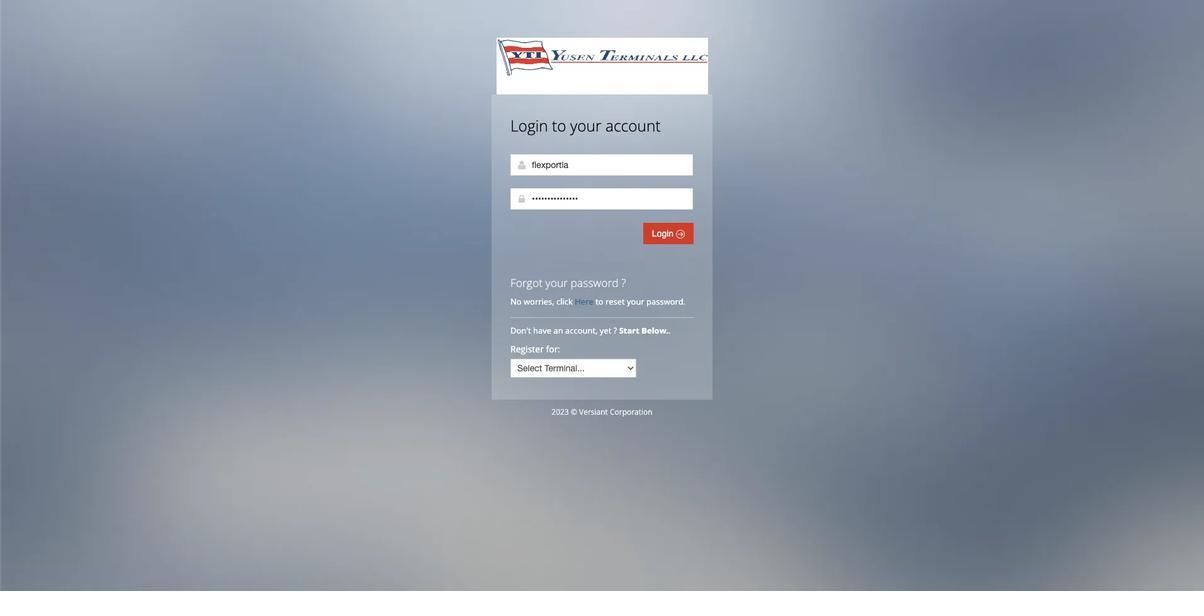 Task type: locate. For each thing, give the bounding box(es) containing it.
your right the reset
[[627, 296, 644, 307]]

to right here
[[596, 296, 603, 307]]

0 vertical spatial to
[[552, 115, 566, 136]]

0 horizontal spatial ?
[[613, 325, 617, 336]]

1 vertical spatial your
[[545, 275, 568, 290]]

your up username text box
[[570, 115, 601, 136]]

start
[[619, 325, 639, 336]]

login for login
[[652, 228, 676, 239]]

?
[[621, 275, 626, 290], [613, 325, 617, 336]]

have
[[533, 325, 551, 336]]

1 horizontal spatial your
[[570, 115, 601, 136]]

login
[[510, 115, 548, 136], [652, 228, 676, 239]]

? up the reset
[[621, 275, 626, 290]]

0 vertical spatial your
[[570, 115, 601, 136]]

0 vertical spatial login
[[510, 115, 548, 136]]

.
[[669, 325, 671, 336]]

login to your account
[[510, 115, 661, 136]]

to up username text box
[[552, 115, 566, 136]]

1 horizontal spatial to
[[596, 296, 603, 307]]

Username text field
[[510, 154, 693, 176]]

here
[[575, 296, 593, 307]]

for:
[[546, 343, 560, 355]]

login button
[[643, 223, 694, 244]]

2 horizontal spatial your
[[627, 296, 644, 307]]

login for login to your account
[[510, 115, 548, 136]]

no
[[510, 296, 522, 307]]

reset
[[605, 296, 625, 307]]

account
[[605, 115, 661, 136]]

to
[[552, 115, 566, 136], [596, 296, 603, 307]]

register
[[510, 343, 544, 355]]

your
[[570, 115, 601, 136], [545, 275, 568, 290], [627, 296, 644, 307]]

2023
[[552, 407, 569, 417]]

1 vertical spatial to
[[596, 296, 603, 307]]

password.
[[646, 296, 686, 307]]

login inside button
[[652, 228, 676, 239]]

your up click
[[545, 275, 568, 290]]

? right yet
[[613, 325, 617, 336]]

2 vertical spatial your
[[627, 296, 644, 307]]

0 vertical spatial ?
[[621, 275, 626, 290]]

1 vertical spatial ?
[[613, 325, 617, 336]]

0 horizontal spatial your
[[545, 275, 568, 290]]

forgot your password ? no worries, click here to reset your password.
[[510, 275, 686, 307]]

below.
[[642, 325, 669, 336]]

2023 © versiant corporation
[[552, 407, 653, 417]]

corporation
[[610, 407, 653, 417]]

©
[[571, 407, 577, 417]]

forgot
[[510, 275, 543, 290]]

don't
[[510, 325, 531, 336]]

Password password field
[[510, 188, 693, 210]]

1 horizontal spatial login
[[652, 228, 676, 239]]

0 horizontal spatial login
[[510, 115, 548, 136]]

1 vertical spatial login
[[652, 228, 676, 239]]

1 horizontal spatial ?
[[621, 275, 626, 290]]



Task type: describe. For each thing, give the bounding box(es) containing it.
versiant
[[579, 407, 608, 417]]

click
[[556, 296, 573, 307]]

register for:
[[510, 343, 560, 355]]

here link
[[575, 296, 593, 307]]

swapright image
[[676, 230, 685, 239]]

0 horizontal spatial to
[[552, 115, 566, 136]]

user image
[[517, 160, 527, 170]]

password
[[571, 275, 619, 290]]

account,
[[565, 325, 598, 336]]

yet
[[600, 325, 611, 336]]

an
[[554, 325, 563, 336]]

? inside the "forgot your password ? no worries, click here to reset your password."
[[621, 275, 626, 290]]

to inside the "forgot your password ? no worries, click here to reset your password."
[[596, 296, 603, 307]]

worries,
[[524, 296, 554, 307]]

lock image
[[517, 194, 527, 204]]

don't have an account, yet ? start below. .
[[510, 325, 673, 336]]



